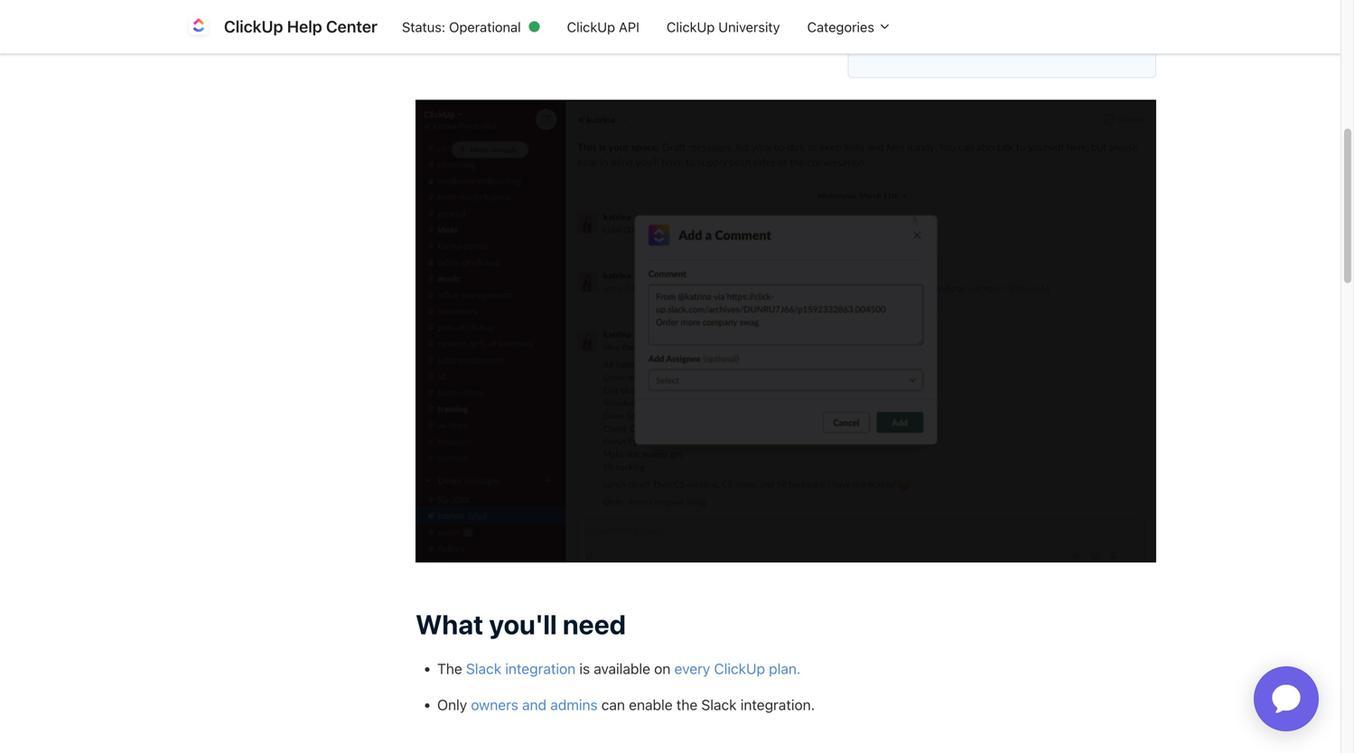 Task type: locate. For each thing, give the bounding box(es) containing it.
clickup left api
[[567, 19, 616, 35]]

operational
[[449, 19, 521, 35]]

integration.
[[741, 697, 815, 714]]

clickup for clickup university
[[667, 19, 715, 35]]

clickup left the plan.
[[715, 661, 766, 678]]

every
[[675, 661, 711, 678]]

application
[[1233, 645, 1341, 754]]

plan.
[[769, 661, 801, 678]]

clickup left help
[[224, 17, 283, 36]]

clickup
[[224, 17, 283, 36], [567, 19, 616, 35], [667, 19, 715, 35], [715, 661, 766, 678]]

slack
[[466, 661, 502, 678], [702, 697, 737, 714]]

clickup university link
[[653, 10, 794, 44]]

0 horizontal spatial slack
[[466, 661, 502, 678]]

is
[[580, 661, 590, 678]]

1 vertical spatial slack
[[702, 697, 737, 714]]

clickup left university
[[667, 19, 715, 35]]

clickup help center
[[224, 17, 378, 36]]

what
[[416, 609, 484, 641]]

gif showing someone attach a slack message to a clickup task. image
[[416, 100, 1157, 563]]

what you'll need
[[416, 609, 626, 641]]

only
[[437, 697, 467, 714]]

every clickup plan.
[[675, 661, 801, 678]]

0 vertical spatial slack
[[466, 661, 502, 678]]

help
[[287, 17, 322, 36]]

need
[[563, 609, 626, 641]]

integration
[[506, 661, 576, 678]]



Task type: vqa. For each thing, say whether or not it's contained in the screenshot.
Depending
no



Task type: describe. For each thing, give the bounding box(es) containing it.
available
[[594, 661, 651, 678]]

and
[[522, 697, 547, 714]]

clickup api link
[[554, 10, 653, 44]]

every clickup plan. link
[[675, 661, 801, 678]]

the
[[677, 697, 698, 714]]

categories button
[[794, 10, 906, 44]]

status: operational
[[402, 19, 521, 35]]

on
[[655, 661, 671, 678]]

owners
[[471, 697, 519, 714]]

status:
[[402, 19, 446, 35]]

owners and admins
[[471, 697, 598, 714]]

clickup api
[[567, 19, 640, 35]]

clickup help center link
[[184, 12, 389, 41]]

admins
[[551, 697, 598, 714]]

university
[[719, 19, 781, 35]]

1 horizontal spatial slack
[[702, 697, 737, 714]]

clickup help help center home page image
[[184, 12, 213, 41]]

clickup for clickup api
[[567, 19, 616, 35]]

the slack integration is available on
[[437, 661, 671, 678]]

clickup for clickup help center
[[224, 17, 283, 36]]

api
[[619, 19, 640, 35]]

can enable the slack integration.
[[602, 697, 815, 714]]

categories
[[808, 19, 879, 35]]

owners and admins link
[[471, 697, 598, 714]]

you'll
[[489, 609, 557, 641]]

the
[[437, 661, 463, 678]]

can
[[602, 697, 625, 714]]

center
[[326, 17, 378, 36]]

enable
[[629, 697, 673, 714]]

clickup university
[[667, 19, 781, 35]]

slack integration link
[[466, 661, 576, 678]]



